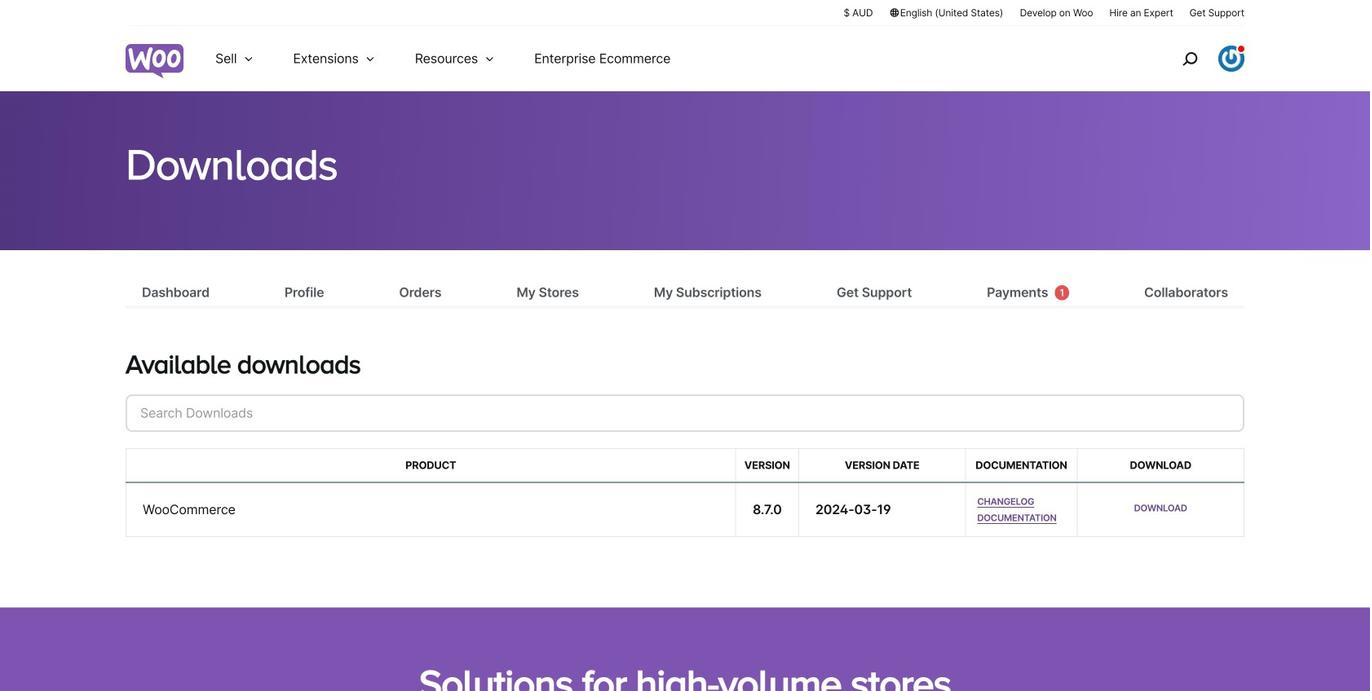 Task type: describe. For each thing, give the bounding box(es) containing it.
service navigation menu element
[[1148, 32, 1245, 85]]

open account menu image
[[1219, 46, 1245, 72]]

search image
[[1177, 46, 1203, 72]]

Type to filter your downloads text field
[[126, 395, 1245, 432]]



Task type: vqa. For each thing, say whether or not it's contained in the screenshot.
Type to filter your downloads text field
yes



